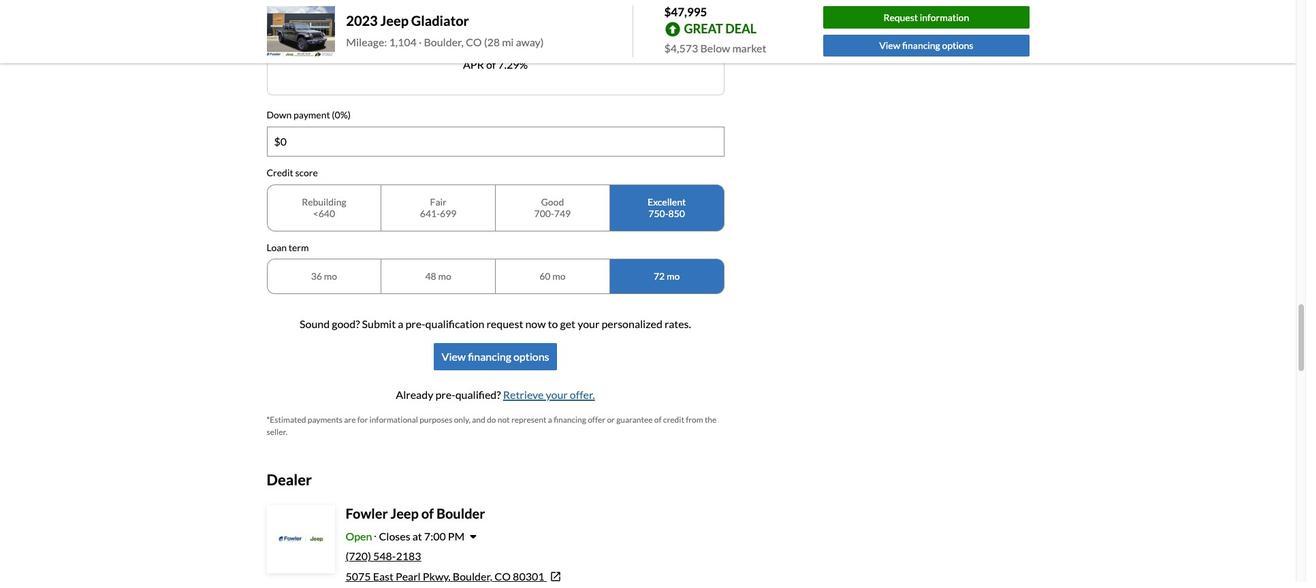 Task type: describe. For each thing, give the bounding box(es) containing it.
7:00
[[424, 530, 446, 543]]

boulder
[[436, 506, 485, 522]]

view for the bottommost view financing options button
[[442, 350, 466, 363]]

$4,573
[[664, 41, 698, 54]]

market
[[732, 41, 766, 54]]

great deal
[[684, 21, 757, 36]]

at
[[412, 530, 422, 543]]

retrieve your offer. link
[[503, 388, 595, 401]]

to
[[548, 317, 558, 330]]

the
[[705, 415, 717, 425]]

down
[[267, 109, 292, 121]]

641-
[[420, 208, 440, 219]]

offer.
[[570, 388, 595, 401]]

information
[[920, 11, 969, 23]]

options for top view financing options button
[[942, 40, 973, 51]]

1 vertical spatial your
[[546, 388, 568, 401]]

gladiator
[[411, 12, 469, 29]]

only,
[[454, 415, 471, 425]]

excellent 750-850
[[648, 196, 686, 219]]

749
[[554, 208, 571, 219]]

caret down image
[[470, 531, 477, 542]]

fowler jeep of boulder image
[[268, 507, 333, 572]]

548-
[[373, 550, 396, 563]]

est
[[532, 33, 546, 46]]

mo for 36 mo
[[324, 271, 337, 282]]

/mo
[[511, 33, 530, 46]]

700-
[[534, 208, 554, 219]]

do
[[487, 415, 496, 425]]

0 vertical spatial pre-
[[405, 317, 425, 330]]

apr of 7.29%
[[463, 58, 528, 71]]

good?
[[332, 317, 360, 330]]

view for top view financing options button
[[879, 40, 901, 51]]

down payment (0%)
[[267, 109, 351, 121]]

for
[[357, 415, 368, 425]]

credit
[[663, 415, 684, 425]]

boulder,
[[424, 36, 464, 49]]

qualification
[[425, 317, 484, 330]]

(0%)
[[332, 109, 351, 121]]

score
[[295, 167, 318, 178]]

$4,573 below market
[[664, 41, 766, 54]]

·
[[419, 36, 422, 49]]

fair 641-699
[[420, 196, 457, 219]]

apr
[[463, 58, 484, 71]]

mo for 72 mo
[[667, 271, 680, 282]]

already pre-qualified? retrieve your offer.
[[396, 388, 595, 401]]

sound
[[300, 317, 330, 330]]

jeep for fowler
[[390, 506, 419, 522]]

of inside '*estimated payments are for informational purposes only, and do not represent a financing offer or guarantee of credit from the seller.'
[[654, 415, 662, 425]]

mo for 60 mo
[[552, 271, 566, 282]]

72 mo
[[654, 271, 680, 282]]

rates.
[[665, 317, 691, 330]]

pm
[[448, 530, 465, 543]]

48 mo
[[425, 271, 451, 282]]

72
[[654, 271, 665, 282]]

request information button
[[823, 6, 1029, 28]]

informational
[[370, 415, 418, 425]]

loan term
[[267, 242, 309, 253]]

deal
[[725, 21, 757, 36]]

(720) 548-2183 link
[[346, 550, 421, 563]]

term
[[289, 242, 309, 253]]

$47,995
[[664, 5, 707, 19]]

a inside '*estimated payments are for informational purposes only, and do not represent a financing offer or guarantee of credit from the seller.'
[[548, 415, 552, 425]]

0 vertical spatial of
[[486, 58, 496, 71]]

not
[[498, 415, 510, 425]]

fowler jeep of boulder
[[346, 506, 485, 522]]

850
[[668, 208, 685, 219]]

closes
[[379, 530, 410, 543]]

already
[[396, 388, 433, 401]]

0 vertical spatial view financing options button
[[823, 35, 1029, 57]]

(28
[[484, 36, 500, 49]]

2023 jeep gladiator mileage: 1,104 · boulder, co (28 mi away)
[[346, 12, 544, 49]]

1 horizontal spatial view financing options
[[879, 40, 973, 51]]

rebuilding
[[302, 196, 346, 207]]

fowler jeep of boulder link
[[346, 506, 485, 522]]

mo for 48 mo
[[438, 271, 451, 282]]

1 horizontal spatial your
[[578, 317, 600, 330]]



Task type: vqa. For each thing, say whether or not it's contained in the screenshot.
'Wagon' link
no



Task type: locate. For each thing, give the bounding box(es) containing it.
below
[[700, 41, 730, 54]]

mo right the 48
[[438, 271, 451, 282]]

view financing options
[[879, 40, 973, 51], [442, 350, 549, 363]]

pre-
[[405, 317, 425, 330], [435, 388, 455, 401]]

2183
[[396, 550, 421, 563]]

or
[[607, 415, 615, 425]]

0 vertical spatial jeep
[[380, 12, 409, 29]]

(720)
[[346, 550, 371, 563]]

1 vertical spatial financing
[[468, 350, 511, 363]]

2 vertical spatial of
[[421, 506, 434, 522]]

1 vertical spatial pre-
[[435, 388, 455, 401]]

loan
[[267, 242, 287, 253]]

view financing options down sound good? submit a pre-qualification request now to get your personalized rates.
[[442, 350, 549, 363]]

4 mo from the left
[[667, 271, 680, 282]]

financing down sound good? submit a pre-qualification request now to get your personalized rates.
[[468, 350, 511, 363]]

fowler
[[346, 506, 388, 522]]

60
[[540, 271, 551, 282]]

jeep up open closes at 7:00 pm
[[390, 506, 419, 522]]

0 vertical spatial view financing options
[[879, 40, 973, 51]]

financing inside '*estimated payments are for informational purposes only, and do not represent a financing offer or guarantee of credit from the seller.'
[[554, 415, 586, 425]]

60 mo
[[540, 271, 566, 282]]

offer
[[588, 415, 605, 425]]

of left credit
[[654, 415, 662, 425]]

get
[[560, 317, 576, 330]]

36 mo
[[311, 271, 337, 282]]

rebuilding <640
[[302, 196, 346, 219]]

your right get
[[578, 317, 600, 330]]

0 horizontal spatial pre-
[[405, 317, 425, 330]]

1 horizontal spatial view financing options button
[[823, 35, 1029, 57]]

mo right 72
[[667, 271, 680, 282]]

1 vertical spatial jeep
[[390, 506, 419, 522]]

mo right 36
[[324, 271, 337, 282]]

1 vertical spatial of
[[654, 415, 662, 425]]

request
[[487, 317, 523, 330]]

purposes
[[420, 415, 452, 425]]

financing
[[902, 40, 940, 51], [468, 350, 511, 363], [554, 415, 586, 425]]

36
[[311, 271, 322, 282]]

1 vertical spatial view
[[442, 350, 466, 363]]

view
[[879, 40, 901, 51], [442, 350, 466, 363]]

retrieve
[[503, 388, 544, 401]]

request information
[[884, 11, 969, 23]]

0 vertical spatial a
[[398, 317, 403, 330]]

your left offer.
[[546, 388, 568, 401]]

0 horizontal spatial of
[[421, 506, 434, 522]]

personalized
[[602, 317, 663, 330]]

fair
[[430, 196, 447, 207]]

2 mo from the left
[[438, 271, 451, 282]]

Down payment (0%) text field
[[267, 127, 724, 156]]

0 vertical spatial options
[[942, 40, 973, 51]]

financing for the bottommost view financing options button
[[468, 350, 511, 363]]

0 horizontal spatial view financing options
[[442, 350, 549, 363]]

1 horizontal spatial options
[[942, 40, 973, 51]]

view financing options button down the "request information" button
[[823, 35, 1029, 57]]

mileage:
[[346, 36, 387, 49]]

from
[[686, 415, 703, 425]]

submit
[[362, 317, 396, 330]]

jeep for 2023
[[380, 12, 409, 29]]

1 horizontal spatial of
[[486, 58, 496, 71]]

1 horizontal spatial financing
[[554, 415, 586, 425]]

pre- right the submit
[[405, 317, 425, 330]]

2 vertical spatial financing
[[554, 415, 586, 425]]

0 horizontal spatial options
[[513, 350, 549, 363]]

view down request
[[879, 40, 901, 51]]

0 horizontal spatial financing
[[468, 350, 511, 363]]

open closes at 7:00 pm
[[346, 530, 465, 543]]

0 horizontal spatial your
[[546, 388, 568, 401]]

mo
[[324, 271, 337, 282], [438, 271, 451, 282], [552, 271, 566, 282], [667, 271, 680, 282]]

mi
[[502, 36, 514, 49]]

1 horizontal spatial pre-
[[435, 388, 455, 401]]

mo right 60
[[552, 271, 566, 282]]

1 vertical spatial view financing options
[[442, 350, 549, 363]]

0 horizontal spatial view
[[442, 350, 466, 363]]

1 mo from the left
[[324, 271, 337, 282]]

2 horizontal spatial financing
[[902, 40, 940, 51]]

financing left offer
[[554, 415, 586, 425]]

credit
[[267, 167, 293, 178]]

1 horizontal spatial view
[[879, 40, 901, 51]]

7.29%
[[498, 58, 528, 71]]

1 vertical spatial view financing options button
[[433, 343, 557, 370]]

credit score
[[267, 167, 318, 178]]

view financing options down the "request information" button
[[879, 40, 973, 51]]

away)
[[516, 36, 544, 49]]

view financing options button
[[823, 35, 1029, 57], [433, 343, 557, 370]]

<640
[[313, 208, 335, 219]]

financing for top view financing options button
[[902, 40, 940, 51]]

options
[[942, 40, 973, 51], [513, 350, 549, 363]]

0 horizontal spatial view financing options button
[[433, 343, 557, 370]]

a right represent
[[548, 415, 552, 425]]

2023 jeep gladiator image
[[267, 6, 335, 57]]

0 horizontal spatial a
[[398, 317, 403, 330]]

guarantee
[[616, 415, 653, 425]]

qualified?
[[455, 388, 501, 401]]

good 700-749
[[534, 196, 571, 219]]

2 horizontal spatial of
[[654, 415, 662, 425]]

view down qualification
[[442, 350, 466, 363]]

$898 /mo est
[[430, 10, 546, 51]]

1 horizontal spatial a
[[548, 415, 552, 425]]

dealer
[[267, 471, 312, 489]]

open
[[346, 530, 372, 543]]

view financing options button down sound good? submit a pre-qualification request now to get your personalized rates.
[[433, 343, 557, 370]]

options for the bottommost view financing options button
[[513, 350, 549, 363]]

jeep inside 2023 jeep gladiator mileage: 1,104 · boulder, co (28 mi away)
[[380, 12, 409, 29]]

and
[[472, 415, 485, 425]]

0 vertical spatial view
[[879, 40, 901, 51]]

2023
[[346, 12, 378, 29]]

3 mo from the left
[[552, 271, 566, 282]]

now
[[525, 317, 546, 330]]

0 vertical spatial financing
[[902, 40, 940, 51]]

sound good? submit a pre-qualification request now to get your personalized rates.
[[300, 317, 691, 330]]

great
[[684, 21, 723, 36]]

of up 7:00
[[421, 506, 434, 522]]

*estimated
[[267, 415, 306, 425]]

represent
[[511, 415, 546, 425]]

0 vertical spatial your
[[578, 317, 600, 330]]

of right "apr"
[[486, 58, 496, 71]]

financing down the "request information" button
[[902, 40, 940, 51]]

co
[[466, 36, 482, 49]]

1,104
[[389, 36, 417, 49]]

48
[[425, 271, 436, 282]]

a right the submit
[[398, 317, 403, 330]]

seller.
[[267, 427, 287, 437]]

excellent
[[648, 196, 686, 207]]

pre- up purposes
[[435, 388, 455, 401]]

(720) 548-2183
[[346, 550, 421, 563]]

750-
[[649, 208, 668, 219]]

request
[[884, 11, 918, 23]]

$898
[[430, 10, 509, 51]]

jeep up 1,104
[[380, 12, 409, 29]]

1 vertical spatial options
[[513, 350, 549, 363]]

1 vertical spatial a
[[548, 415, 552, 425]]

payment
[[294, 109, 330, 121]]

options down information
[[942, 40, 973, 51]]

good
[[541, 196, 564, 207]]

options down the now
[[513, 350, 549, 363]]



